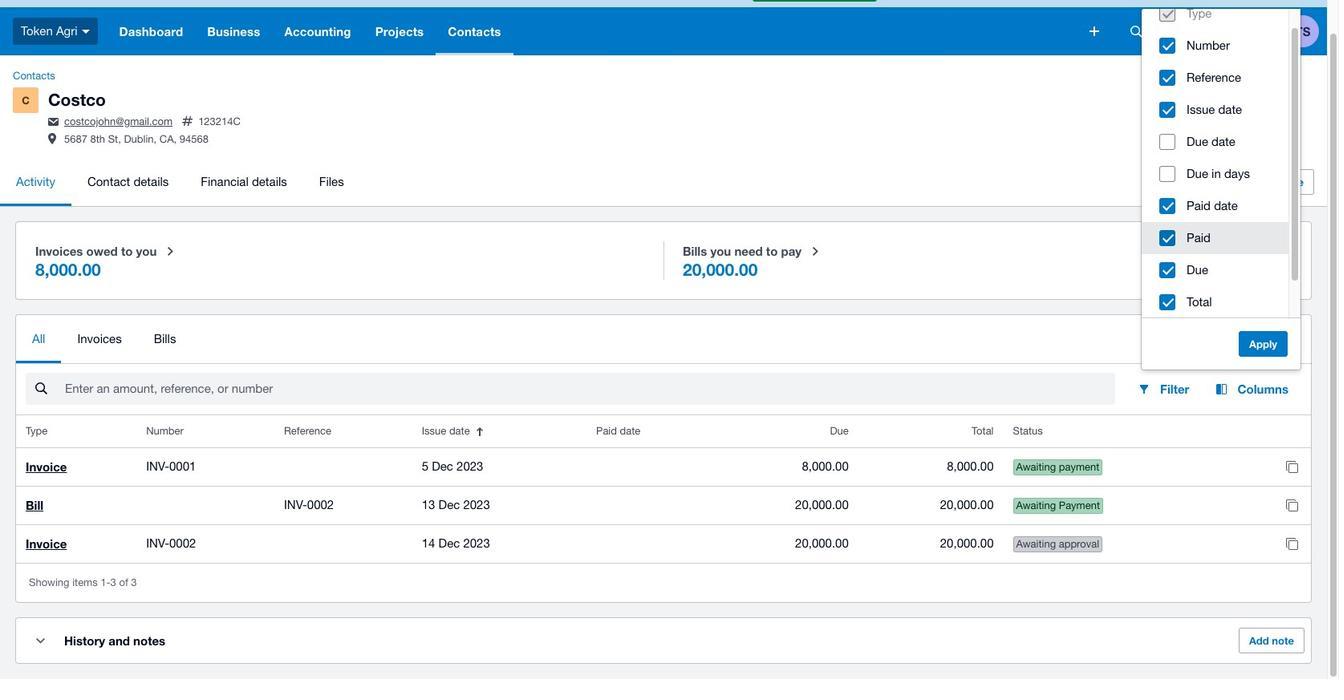 Task type: describe. For each thing, give the bounding box(es) containing it.
invoice link for inv-0001
[[26, 460, 67, 474]]

1 3 from the left
[[110, 577, 116, 589]]

business
[[207, 24, 260, 39]]

bills for bills you need to pay 20,000.00
[[683, 244, 707, 259]]

billing address image
[[48, 133, 56, 144]]

contacts for the contacts popup button
[[448, 24, 501, 39]]

add note
[[1250, 635, 1295, 648]]

you inside bills you need to pay 20,000.00
[[711, 244, 731, 259]]

menu for reports
[[16, 316, 1200, 364]]

dashboard link
[[107, 7, 195, 55]]

filter
[[1161, 382, 1190, 397]]

paid inside list of accounting documents element
[[596, 426, 617, 438]]

contacts button
[[436, 7, 513, 55]]

1 vertical spatial inv-
[[284, 499, 307, 512]]

token
[[21, 24, 53, 38]]

toggle button
[[24, 625, 56, 657]]

0 horizontal spatial 0002
[[169, 537, 196, 551]]

all
[[32, 332, 45, 346]]

invoice link for inv-0002
[[26, 537, 67, 552]]

bill link
[[26, 499, 43, 513]]

Enter an amount, reference, or number field
[[63, 374, 1116, 405]]

need
[[735, 244, 763, 259]]

to inside bills you need to pay 20,000.00
[[766, 244, 778, 259]]

contact
[[87, 175, 130, 189]]

c
[[22, 94, 30, 107]]

dublin,
[[124, 133, 157, 145]]

issue inside list of accounting documents element
[[422, 426, 447, 438]]

total button
[[1142, 287, 1289, 319]]

date inside button
[[1212, 135, 1236, 149]]

1 horizontal spatial 8,000.00
[[802, 460, 849, 474]]

financial details button
[[185, 158, 303, 206]]

note
[[1272, 635, 1295, 648]]

invoices for invoices owed to you 8,000.00
[[35, 244, 83, 259]]

reference inside list of accounting documents element
[[284, 426, 331, 438]]

ts
[[1296, 24, 1311, 38]]

invoices button
[[61, 316, 138, 364]]

invoices for invoices
[[77, 332, 122, 346]]

add note button
[[1239, 629, 1305, 654]]

14
[[422, 537, 435, 551]]

apply
[[1250, 338, 1278, 351]]

reports button
[[1213, 324, 1299, 356]]

total inside list of accounting documents element
[[972, 426, 994, 438]]

owed
[[86, 244, 118, 259]]

accounting
[[285, 24, 351, 39]]

invoices owed to you 8,000.00
[[35, 244, 157, 280]]

list of accounting documents element
[[16, 416, 1312, 564]]

bills for bills
[[154, 332, 176, 346]]

due button
[[1142, 255, 1289, 287]]

pay
[[781, 244, 802, 259]]

account number image
[[182, 116, 193, 126]]

due inside button
[[1187, 167, 1209, 181]]

8,000.00 inside invoices owed to you 8,000.00
[[35, 260, 101, 280]]

accounting button
[[272, 7, 363, 55]]

payment
[[1059, 462, 1100, 474]]

due inside list of accounting documents element
[[830, 426, 849, 438]]

2023 for 14 dec 2023
[[463, 537, 490, 551]]

dashboard
[[119, 24, 183, 39]]

8th
[[90, 133, 105, 145]]

date down the reference button
[[1219, 103, 1243, 116]]

0 vertical spatial issue date
[[1187, 103, 1243, 116]]

toggle image
[[36, 639, 45, 644]]

to inside invoices owed to you 8,000.00
[[121, 244, 133, 259]]

14 dec 2023
[[422, 537, 490, 551]]

showing items 1-3 of 3
[[29, 577, 137, 589]]

2023 for 13 dec 2023
[[463, 499, 490, 512]]

copy to draft bill image
[[1276, 490, 1308, 522]]

1 horizontal spatial svg image
[[1131, 25, 1143, 37]]

contacts link
[[6, 68, 62, 84]]

svg image inside the token agri popup button
[[82, 29, 90, 34]]

ca,
[[160, 133, 177, 145]]

all button
[[16, 316, 61, 364]]

of
[[119, 577, 128, 589]]

apply button
[[1239, 332, 1288, 357]]

group containing type
[[1142, 0, 1301, 370]]

you inside invoices owed to you 8,000.00
[[136, 244, 157, 259]]

reports
[[1226, 332, 1271, 347]]

20,000.00 inside bills you need to pay 20,000.00
[[683, 260, 758, 280]]

1-
[[101, 577, 110, 589]]

agri
[[56, 24, 78, 38]]

5 dec 2023
[[422, 460, 484, 474]]

0001
[[169, 460, 196, 474]]

date up the 5 dec 2023
[[449, 426, 470, 438]]

due in days button
[[1142, 158, 1289, 190]]

bill
[[26, 499, 43, 513]]

13 dec 2023
[[422, 499, 490, 512]]

inv-0001
[[146, 460, 196, 474]]

invoice for inv-0001
[[26, 460, 67, 474]]

5687
[[64, 133, 87, 145]]

filter button
[[1125, 373, 1203, 405]]

awaiting payment
[[1017, 500, 1100, 512]]

due inside button
[[1187, 135, 1209, 149]]

bills button
[[138, 316, 192, 364]]

showing
[[29, 577, 69, 589]]

paid inside button
[[1187, 231, 1211, 245]]

type inside button
[[1187, 7, 1212, 20]]

due date
[[1187, 135, 1236, 149]]

paid inside button
[[1187, 199, 1211, 213]]

13
[[422, 499, 435, 512]]

2023 for 5 dec 2023
[[457, 460, 484, 474]]

issue inside list box
[[1187, 103, 1215, 116]]

paid button
[[1142, 222, 1289, 255]]

days
[[1225, 167, 1250, 181]]



Task type: vqa. For each thing, say whether or not it's contained in the screenshot.
3rd Awaiting from the bottom
yes



Task type: locate. For each thing, give the bounding box(es) containing it.
1 horizontal spatial 0002
[[307, 499, 334, 512]]

0002
[[307, 499, 334, 512], [169, 537, 196, 551]]

list box containing type
[[1142, 0, 1289, 361]]

dec for 13
[[439, 499, 460, 512]]

1 vertical spatial paid
[[1187, 231, 1211, 245]]

0 vertical spatial 2023
[[457, 460, 484, 474]]

1 invoice link from the top
[[26, 460, 67, 474]]

email image
[[48, 118, 59, 126]]

bills
[[683, 244, 707, 259], [154, 332, 176, 346]]

issue date button
[[1142, 94, 1289, 126], [412, 416, 587, 448]]

menu for restore
[[0, 158, 1232, 206]]

token agri button
[[0, 7, 107, 55]]

awaiting left approval
[[1017, 539, 1056, 551]]

1 vertical spatial 0002
[[169, 537, 196, 551]]

paid down the enter an amount, reference, or number field
[[596, 426, 617, 438]]

bills left need
[[683, 244, 707, 259]]

1 details from the left
[[134, 175, 169, 189]]

bills you need to pay 20,000.00
[[683, 244, 802, 280]]

contact details button
[[71, 158, 185, 206]]

to
[[121, 244, 133, 259], [766, 244, 778, 259]]

0 vertical spatial paid
[[1187, 199, 1211, 213]]

financial
[[201, 175, 249, 189]]

awaiting for 14 dec 2023
[[1017, 539, 1056, 551]]

awaiting for 5 dec 2023
[[1017, 462, 1056, 474]]

restore
[[1265, 176, 1304, 189]]

copy to draft invoice image up copy to draft bill image
[[1276, 451, 1308, 483]]

list box
[[1142, 0, 1289, 361]]

5687 8th st, dublin, ca, 94568
[[64, 133, 209, 145]]

svg image right svg image
[[1131, 25, 1143, 37]]

total inside button
[[1187, 295, 1213, 309]]

number
[[1187, 39, 1230, 52], [146, 426, 184, 438]]

1 invoice from the top
[[26, 460, 67, 474]]

projects button
[[363, 7, 436, 55]]

status
[[1013, 426, 1043, 438]]

type up the bill
[[26, 426, 48, 438]]

projects
[[375, 24, 424, 39]]

to left pay
[[766, 244, 778, 259]]

2 details from the left
[[252, 175, 287, 189]]

1 vertical spatial dec
[[439, 499, 460, 512]]

1 vertical spatial total
[[972, 426, 994, 438]]

1 vertical spatial inv-0002
[[146, 537, 196, 551]]

awaiting payment
[[1017, 462, 1100, 474]]

inv-0002
[[284, 499, 334, 512], [146, 537, 196, 551]]

costcojohn@gmail.com
[[64, 116, 173, 128]]

0 horizontal spatial reference
[[284, 426, 331, 438]]

reference
[[1187, 71, 1242, 84], [284, 426, 331, 438]]

costco
[[48, 90, 106, 110]]

payment
[[1059, 500, 1100, 512]]

0 horizontal spatial number
[[146, 426, 184, 438]]

awaiting for 13 dec 2023
[[1017, 500, 1056, 512]]

0 horizontal spatial issue date
[[422, 426, 470, 438]]

copy to draft invoice image for 8,000.00
[[1276, 451, 1308, 483]]

invoices right all at the left of page
[[77, 332, 122, 346]]

invoice up the bill
[[26, 460, 67, 474]]

1 horizontal spatial contacts
[[448, 24, 501, 39]]

type inside list of accounting documents element
[[26, 426, 48, 438]]

inv- for 5 dec 2023
[[146, 460, 169, 474]]

invoices left owed
[[35, 244, 83, 259]]

paid
[[1187, 199, 1211, 213], [1187, 231, 1211, 245], [596, 426, 617, 438]]

0 horizontal spatial to
[[121, 244, 133, 259]]

copy to draft invoice image for 20,000.00
[[1276, 528, 1308, 560]]

issue date button up the 5 dec 2023
[[412, 416, 587, 448]]

0 horizontal spatial you
[[136, 244, 157, 259]]

you left need
[[711, 244, 731, 259]]

0 horizontal spatial contacts
[[13, 70, 55, 82]]

0 vertical spatial issue
[[1187, 103, 1215, 116]]

notes
[[133, 634, 165, 649]]

issue date button up 'due date'
[[1142, 94, 1289, 126]]

0 horizontal spatial paid date
[[596, 426, 641, 438]]

1 vertical spatial type
[[26, 426, 48, 438]]

0 vertical spatial awaiting
[[1017, 462, 1056, 474]]

2 copy to draft invoice image from the top
[[1276, 528, 1308, 560]]

1 vertical spatial issue date
[[422, 426, 470, 438]]

restore button
[[1255, 169, 1315, 195]]

invoice
[[26, 460, 67, 474], [26, 537, 67, 552]]

2 vertical spatial awaiting
[[1017, 539, 1056, 551]]

issue date inside list of accounting documents element
[[422, 426, 470, 438]]

due
[[1187, 135, 1209, 149], [1187, 167, 1209, 181], [1187, 263, 1209, 277], [830, 426, 849, 438]]

paid date down the due in days button
[[1187, 199, 1238, 213]]

2 to from the left
[[766, 244, 778, 259]]

copy to draft invoice image
[[1276, 451, 1308, 483], [1276, 528, 1308, 560]]

copy to draft invoice image down copy to draft bill image
[[1276, 528, 1308, 560]]

0 horizontal spatial svg image
[[82, 29, 90, 34]]

dec right 5
[[432, 460, 453, 474]]

number up inv-0001
[[146, 426, 184, 438]]

1 vertical spatial issue date button
[[412, 416, 587, 448]]

1 to from the left
[[121, 244, 133, 259]]

invoice link up showing
[[26, 537, 67, 552]]

activity button
[[0, 158, 71, 206]]

1 horizontal spatial 3
[[131, 577, 137, 589]]

date up due in days
[[1212, 135, 1236, 149]]

columns button
[[1203, 373, 1302, 405]]

0 vertical spatial issue date button
[[1142, 94, 1289, 126]]

3 right of
[[131, 577, 137, 589]]

paid down paid date button
[[1187, 231, 1211, 245]]

0 horizontal spatial total
[[972, 426, 994, 438]]

type up number button
[[1187, 7, 1212, 20]]

1 vertical spatial menu
[[16, 316, 1200, 364]]

details right financial
[[252, 175, 287, 189]]

number inside button
[[1187, 39, 1230, 52]]

reference button
[[1142, 62, 1289, 94]]

issue date button inside list of accounting documents element
[[412, 416, 587, 448]]

1 you from the left
[[136, 244, 157, 259]]

group
[[1142, 0, 1301, 370]]

0 horizontal spatial 3
[[110, 577, 116, 589]]

issue
[[1187, 103, 1215, 116], [422, 426, 447, 438]]

2 invoice from the top
[[26, 537, 67, 552]]

svg image
[[1131, 25, 1143, 37], [1173, 25, 1183, 37], [82, 29, 90, 34]]

approval
[[1059, 539, 1100, 551]]

0 vertical spatial copy to draft invoice image
[[1276, 451, 1308, 483]]

1 horizontal spatial to
[[766, 244, 778, 259]]

1 vertical spatial contacts
[[13, 70, 55, 82]]

st,
[[108, 133, 121, 145]]

invoice link
[[26, 460, 67, 474], [26, 537, 67, 552]]

menu containing activity
[[0, 158, 1232, 206]]

None radio
[[26, 232, 654, 290], [673, 232, 1302, 290], [26, 232, 654, 290], [673, 232, 1302, 290]]

total left status
[[972, 426, 994, 438]]

1 horizontal spatial bills
[[683, 244, 707, 259]]

issue up 5
[[422, 426, 447, 438]]

1 copy to draft invoice image from the top
[[1276, 451, 1308, 483]]

date down the enter an amount, reference, or number field
[[620, 426, 641, 438]]

to right owed
[[121, 244, 133, 259]]

due in days
[[1187, 167, 1250, 181]]

2 you from the left
[[711, 244, 731, 259]]

date down due in days
[[1215, 199, 1238, 213]]

1 horizontal spatial number
[[1187, 39, 1230, 52]]

svg image
[[1090, 26, 1100, 36]]

number down type button
[[1187, 39, 1230, 52]]

paid date inside button
[[1187, 199, 1238, 213]]

awaiting left payment
[[1017, 500, 1056, 512]]

add
[[1250, 635, 1270, 648]]

1 horizontal spatial issue date
[[1187, 103, 1243, 116]]

total
[[1187, 295, 1213, 309], [972, 426, 994, 438]]

details
[[134, 175, 169, 189], [252, 175, 287, 189]]

0 horizontal spatial bills
[[154, 332, 176, 346]]

activity summary filters option group
[[16, 222, 1312, 299]]

total down due button
[[1187, 295, 1213, 309]]

and
[[109, 634, 130, 649]]

1 awaiting from the top
[[1017, 462, 1056, 474]]

banner containing ts
[[0, 0, 1328, 55]]

paid date inside list of accounting documents element
[[596, 426, 641, 438]]

paid date button
[[1142, 190, 1289, 222]]

0 vertical spatial inv-0002
[[284, 499, 334, 512]]

inv- for 14 dec 2023
[[146, 537, 169, 551]]

contacts up c
[[13, 70, 55, 82]]

1 vertical spatial paid date
[[596, 426, 641, 438]]

issue up 'due date'
[[1187, 103, 1215, 116]]

2 invoice link from the top
[[26, 537, 67, 552]]

number button
[[1142, 30, 1289, 62]]

date inside button
[[1215, 199, 1238, 213]]

due date button
[[1142, 126, 1289, 158]]

svg image up the reference button
[[1173, 25, 1183, 37]]

1 horizontal spatial issue
[[1187, 103, 1215, 116]]

invoice link up the bill
[[26, 460, 67, 474]]

paid date
[[1187, 199, 1238, 213], [596, 426, 641, 438]]

1 horizontal spatial paid date
[[1187, 199, 1238, 213]]

0 vertical spatial paid date
[[1187, 199, 1238, 213]]

3 left of
[[110, 577, 116, 589]]

1 vertical spatial issue
[[422, 426, 447, 438]]

1 vertical spatial awaiting
[[1017, 500, 1056, 512]]

bills inside bills you need to pay 20,000.00
[[683, 244, 707, 259]]

1 vertical spatial copy to draft invoice image
[[1276, 528, 1308, 560]]

0 vertical spatial dec
[[432, 460, 453, 474]]

0 vertical spatial 0002
[[307, 499, 334, 512]]

1 horizontal spatial total
[[1187, 295, 1213, 309]]

1 horizontal spatial details
[[252, 175, 287, 189]]

20,000.00
[[683, 260, 758, 280], [795, 499, 849, 512], [941, 499, 994, 512], [795, 537, 849, 551], [941, 537, 994, 551]]

123214c
[[198, 116, 241, 128]]

0 vertical spatial invoice link
[[26, 460, 67, 474]]

business button
[[195, 7, 272, 55]]

dec right 13
[[439, 499, 460, 512]]

history and notes
[[64, 634, 165, 649]]

banner
[[0, 0, 1328, 55]]

contact details
[[87, 175, 169, 189]]

2023
[[457, 460, 484, 474], [463, 499, 490, 512], [463, 537, 490, 551]]

1 horizontal spatial type
[[1187, 7, 1212, 20]]

awaiting down status
[[1017, 462, 1056, 474]]

1 vertical spatial invoices
[[77, 332, 122, 346]]

dec
[[432, 460, 453, 474], [439, 499, 460, 512], [439, 537, 460, 551]]

bills inside the bills button
[[154, 332, 176, 346]]

2 3 from the left
[[131, 577, 137, 589]]

files
[[319, 175, 344, 189]]

you
[[136, 244, 157, 259], [711, 244, 731, 259]]

1 vertical spatial bills
[[154, 332, 176, 346]]

0 vertical spatial type
[[1187, 7, 1212, 20]]

dec for 5
[[432, 460, 453, 474]]

you right owed
[[136, 244, 157, 259]]

contacts right projects dropdown button
[[448, 24, 501, 39]]

contacts inside popup button
[[448, 24, 501, 39]]

menu containing all
[[16, 316, 1200, 364]]

invoice for inv-0002
[[26, 537, 67, 552]]

1 vertical spatial 2023
[[463, 499, 490, 512]]

0 horizontal spatial inv-0002
[[146, 537, 196, 551]]

paid down the due in days button
[[1187, 199, 1211, 213]]

due inside button
[[1187, 263, 1209, 277]]

0 vertical spatial menu
[[0, 158, 1232, 206]]

0 horizontal spatial issue
[[422, 426, 447, 438]]

0 vertical spatial bills
[[683, 244, 707, 259]]

issue date up the 5 dec 2023
[[422, 426, 470, 438]]

invoice up showing
[[26, 537, 67, 552]]

1 horizontal spatial reference
[[1187, 71, 1242, 84]]

costcojohn@gmail.com link
[[64, 116, 173, 128]]

1 vertical spatial invoice
[[26, 537, 67, 552]]

1 vertical spatial reference
[[284, 426, 331, 438]]

0 horizontal spatial 8,000.00
[[35, 260, 101, 280]]

dec for 14
[[439, 537, 460, 551]]

0 vertical spatial reference
[[1187, 71, 1242, 84]]

94568
[[180, 133, 209, 145]]

2023 up the 13 dec 2023
[[457, 460, 484, 474]]

0 vertical spatial invoices
[[35, 244, 83, 259]]

2 vertical spatial inv-
[[146, 537, 169, 551]]

type
[[1187, 7, 1212, 20], [26, 426, 48, 438]]

awaiting approval
[[1017, 539, 1100, 551]]

bills right the invoices button
[[154, 332, 176, 346]]

2 vertical spatial paid
[[596, 426, 617, 438]]

1 horizontal spatial issue date button
[[1142, 94, 1289, 126]]

details right contact on the top of the page
[[134, 175, 169, 189]]

contacts for contacts link
[[13, 70, 55, 82]]

history
[[64, 634, 105, 649]]

details for financial details
[[252, 175, 287, 189]]

0 horizontal spatial details
[[134, 175, 169, 189]]

3 awaiting from the top
[[1017, 539, 1056, 551]]

menu
[[0, 158, 1232, 206], [16, 316, 1200, 364]]

issue date down the reference button
[[1187, 103, 1243, 116]]

items
[[72, 577, 98, 589]]

2023 down the 13 dec 2023
[[463, 537, 490, 551]]

0 vertical spatial inv-
[[146, 460, 169, 474]]

details for contact details
[[134, 175, 169, 189]]

0 vertical spatial total
[[1187, 295, 1213, 309]]

token agri
[[21, 24, 78, 38]]

0 vertical spatial number
[[1187, 39, 1230, 52]]

1 horizontal spatial you
[[711, 244, 731, 259]]

reference inside button
[[1187, 71, 1242, 84]]

0 vertical spatial contacts
[[448, 24, 501, 39]]

0 horizontal spatial issue date button
[[412, 416, 587, 448]]

2 vertical spatial 2023
[[463, 537, 490, 551]]

contacts
[[448, 24, 501, 39], [13, 70, 55, 82]]

number inside list of accounting documents element
[[146, 426, 184, 438]]

svg image right agri at the left
[[82, 29, 90, 34]]

0 vertical spatial invoice
[[26, 460, 67, 474]]

2023 up the 14 dec 2023
[[463, 499, 490, 512]]

2 vertical spatial dec
[[439, 537, 460, 551]]

invoices inside button
[[77, 332, 122, 346]]

2 horizontal spatial 8,000.00
[[947, 460, 994, 474]]

dec right 14
[[439, 537, 460, 551]]

invoices inside invoices owed to you 8,000.00
[[35, 244, 83, 259]]

columns
[[1238, 382, 1289, 397]]

paid date down the enter an amount, reference, or number field
[[596, 426, 641, 438]]

ts button
[[1287, 7, 1328, 55]]

1 vertical spatial invoice link
[[26, 537, 67, 552]]

1 horizontal spatial inv-0002
[[284, 499, 334, 512]]

2 awaiting from the top
[[1017, 500, 1056, 512]]

files button
[[303, 158, 360, 206]]

financial details
[[201, 175, 287, 189]]

0 horizontal spatial type
[[26, 426, 48, 438]]

1 vertical spatial number
[[146, 426, 184, 438]]

activity
[[16, 175, 55, 189]]

2 horizontal spatial svg image
[[1173, 25, 1183, 37]]

type button
[[1142, 0, 1289, 30]]

5
[[422, 460, 429, 474]]



